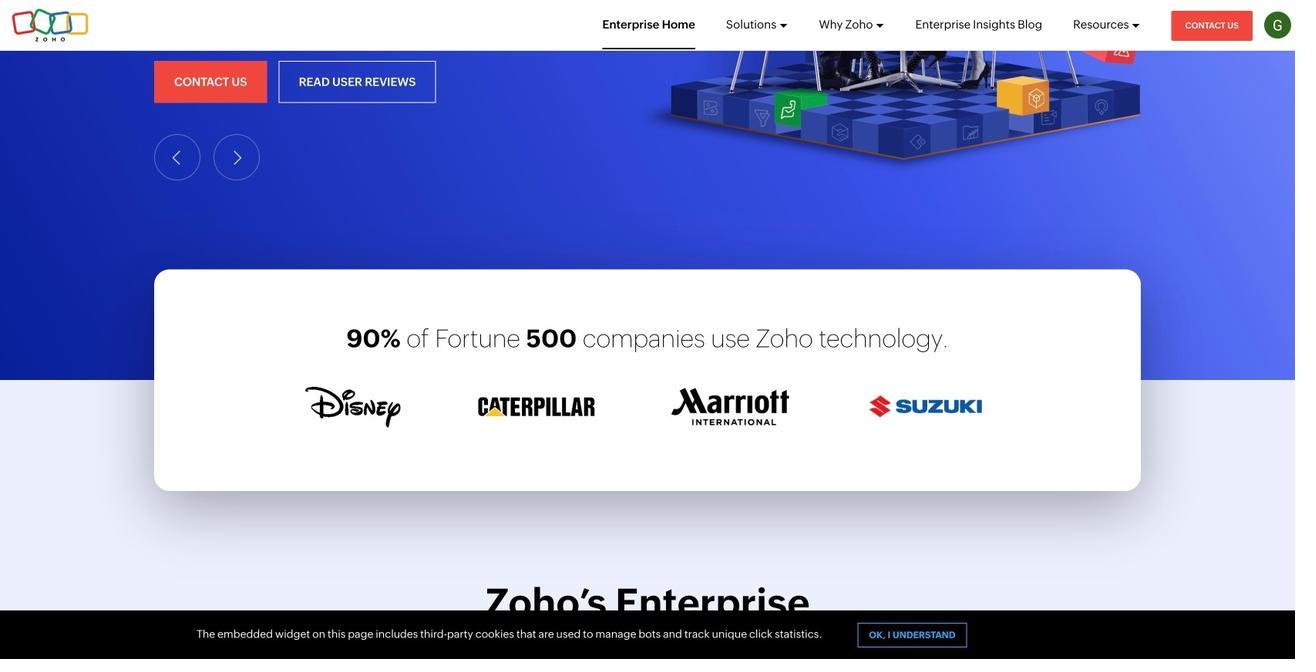 Task type: locate. For each thing, give the bounding box(es) containing it.
zoho enterprise logo image
[[12, 8, 89, 42]]



Task type: vqa. For each thing, say whether or not it's contained in the screenshot.
Products
no



Task type: describe. For each thing, give the bounding box(es) containing it.
gary orlando image
[[1265, 12, 1292, 39]]

zoho for enterprise - intelligent software built for enterprise growth image
[[630, 0, 1157, 180]]

zoho enterprise trusted by suzuki image
[[865, 394, 991, 420]]

zoho enterprise trusted by caterpillar image
[[477, 397, 597, 416]]

zoho enterprise trusted by marriot image
[[672, 374, 790, 440]]

zoho enterprise trusted by disney image
[[305, 374, 402, 440]]



